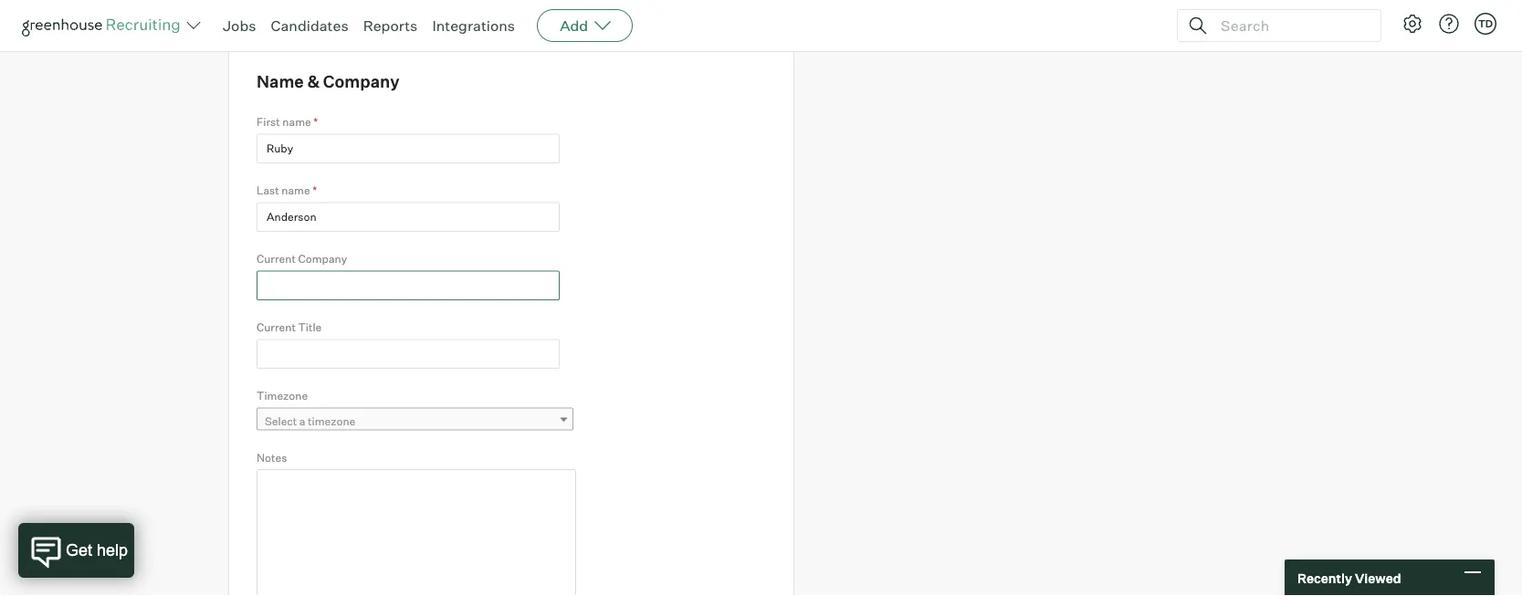 Task type: locate. For each thing, give the bounding box(es) containing it.
current company
[[257, 252, 347, 266]]

2 current from the top
[[257, 320, 296, 334]]

None text field
[[257, 202, 560, 232]]

current left title
[[257, 320, 296, 334]]

integrations
[[432, 16, 515, 35]]

name
[[282, 115, 311, 129], [282, 184, 310, 197]]

* for first name *
[[313, 115, 318, 129]]

1 vertical spatial current
[[257, 320, 296, 334]]

select
[[265, 414, 297, 428]]

company
[[323, 71, 400, 92], [298, 252, 347, 266]]

name right first
[[282, 115, 311, 129]]

current title
[[257, 320, 322, 334]]

*
[[313, 115, 318, 129], [313, 184, 317, 197]]

td button
[[1471, 9, 1500, 38]]

td button
[[1475, 13, 1497, 35]]

current
[[257, 252, 296, 266], [257, 320, 296, 334]]

* down &
[[313, 115, 318, 129]]

&
[[307, 71, 320, 92]]

0 vertical spatial current
[[257, 252, 296, 266]]

current for current title
[[257, 320, 296, 334]]

name right last in the left of the page
[[282, 184, 310, 197]]

0 vertical spatial *
[[313, 115, 318, 129]]

1 vertical spatial *
[[313, 184, 317, 197]]

candidates
[[271, 16, 348, 35]]

None text field
[[257, 134, 560, 164], [257, 271, 560, 300], [257, 339, 560, 369], [257, 134, 560, 164], [257, 271, 560, 300], [257, 339, 560, 369]]

name for first
[[282, 115, 311, 129]]

a
[[299, 414, 305, 428]]

name
[[257, 71, 304, 92]]

1 current from the top
[[257, 252, 296, 266]]

0 vertical spatial name
[[282, 115, 311, 129]]

current down last in the left of the page
[[257, 252, 296, 266]]

company up title
[[298, 252, 347, 266]]

1 vertical spatial name
[[282, 184, 310, 197]]

recently
[[1298, 570, 1352, 586]]

first
[[257, 115, 280, 129]]

* right last in the left of the page
[[313, 184, 317, 197]]

* for last name *
[[313, 184, 317, 197]]

timezone
[[257, 389, 308, 402]]

company right &
[[323, 71, 400, 92]]



Task type: vqa. For each thing, say whether or not it's contained in the screenshot.
the topmost *
yes



Task type: describe. For each thing, give the bounding box(es) containing it.
timezone
[[308, 414, 355, 428]]

select a timezone
[[265, 414, 355, 428]]

name & company
[[257, 71, 400, 92]]

1 vertical spatial company
[[298, 252, 347, 266]]

current for current company
[[257, 252, 296, 266]]

reports link
[[363, 16, 418, 35]]

jobs
[[223, 16, 256, 35]]

viewed
[[1355, 570, 1401, 586]]

greenhouse recruiting image
[[22, 15, 186, 37]]

first name *
[[257, 115, 318, 129]]

title
[[298, 320, 322, 334]]

0 vertical spatial company
[[323, 71, 400, 92]]

name for last
[[282, 184, 310, 197]]

select a timezone link
[[257, 408, 573, 434]]

reports
[[363, 16, 418, 35]]

last
[[257, 184, 279, 197]]

add
[[560, 16, 588, 35]]

Notes text field
[[257, 469, 576, 596]]

add button
[[537, 9, 633, 42]]

Search text field
[[1216, 12, 1364, 39]]

configure image
[[1402, 13, 1424, 35]]

candidates link
[[271, 16, 348, 35]]

last name *
[[257, 184, 317, 197]]

td
[[1478, 17, 1493, 30]]

notes
[[257, 450, 287, 464]]

jobs link
[[223, 16, 256, 35]]

integrations link
[[432, 16, 515, 35]]

recently viewed
[[1298, 570, 1401, 586]]



